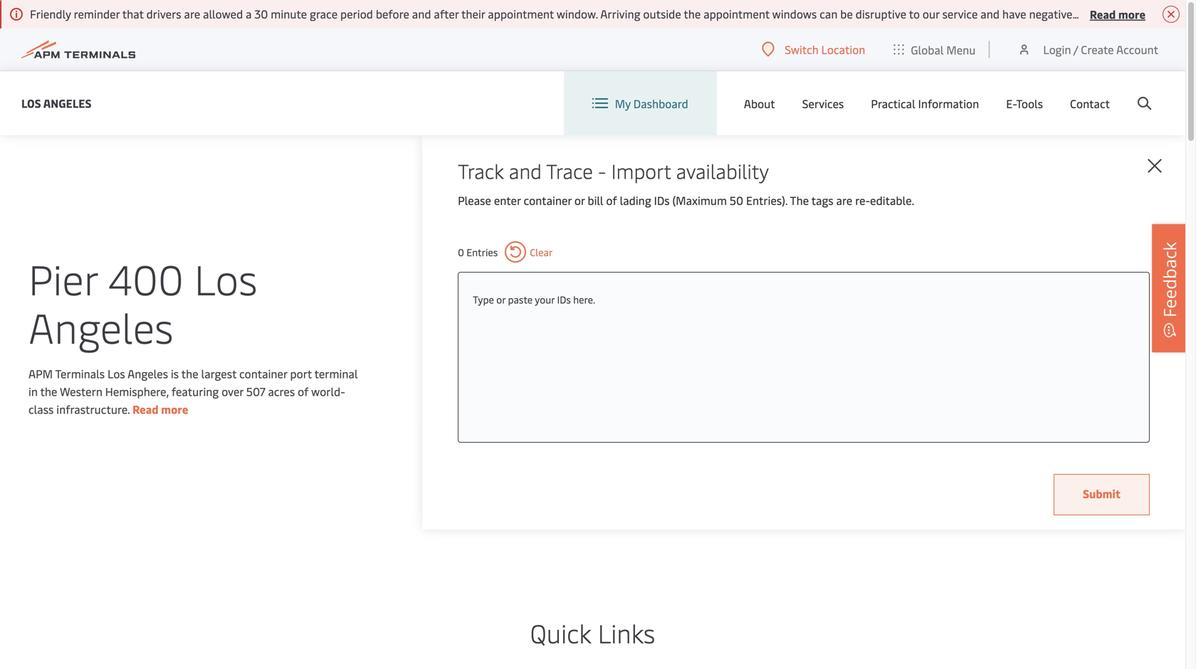 Task type: describe. For each thing, give the bounding box(es) containing it.
be
[[840, 6, 853, 21]]

pier
[[28, 250, 98, 306]]

400
[[108, 250, 184, 306]]

read for read more link
[[133, 402, 159, 417]]

clear button
[[505, 241, 553, 263]]

e-
[[1006, 96, 1016, 111]]

1 vertical spatial the
[[181, 366, 198, 381]]

apm
[[28, 366, 53, 381]]

read more link
[[133, 402, 188, 417]]

los for pier 400 los angeles
[[194, 250, 258, 306]]

is
[[171, 366, 179, 381]]

windows
[[772, 6, 817, 21]]

507
[[246, 384, 265, 399]]

my dashboard
[[615, 96, 688, 111]]

availability
[[676, 157, 769, 184]]

location
[[822, 42, 865, 57]]

editable.
[[870, 193, 914, 208]]

services button
[[802, 71, 844, 135]]

practical information
[[871, 96, 979, 111]]

lading
[[620, 193, 651, 208]]

menu
[[947, 42, 976, 57]]

contact button
[[1070, 71, 1110, 135]]

quick links
[[530, 616, 655, 650]]

type or paste your ids here.
[[473, 293, 595, 306]]

submit button
[[1054, 474, 1150, 516]]

paste
[[508, 293, 533, 306]]

entries).
[[746, 193, 788, 208]]

have
[[1003, 6, 1027, 21]]

feedback button
[[1152, 224, 1188, 352]]

global menu
[[911, 42, 976, 57]]

minute
[[271, 6, 307, 21]]

disruptive
[[856, 6, 907, 21]]

read more for 'read more' button
[[1090, 6, 1146, 22]]

terminals
[[55, 366, 105, 381]]

0 horizontal spatial and
[[412, 6, 431, 21]]

the
[[790, 193, 809, 208]]

practical
[[871, 96, 916, 111]]

e-tools
[[1006, 96, 1043, 111]]

tags
[[812, 193, 834, 208]]

read more button
[[1090, 5, 1146, 23]]

50
[[730, 193, 744, 208]]

enter
[[494, 193, 521, 208]]

about
[[744, 96, 775, 111]]

more for 'read more' button
[[1119, 6, 1146, 22]]

clear
[[530, 245, 553, 259]]

2 appointment from the left
[[704, 6, 770, 21]]

in
[[28, 384, 38, 399]]

la secondary image
[[65, 362, 314, 576]]

world-
[[311, 384, 345, 399]]

0 vertical spatial container
[[524, 193, 572, 208]]

1 horizontal spatial and
[[509, 157, 542, 184]]

0 horizontal spatial los
[[21, 95, 41, 111]]

links
[[598, 616, 655, 650]]

their
[[461, 6, 485, 21]]

before
[[376, 6, 409, 21]]

please enter container or bill of lading ids (maximum 50 entries). the tags are re-editable.
[[458, 193, 914, 208]]

account
[[1117, 42, 1159, 57]]

login
[[1044, 42, 1071, 57]]

allowed
[[203, 6, 243, 21]]

los angeles
[[21, 95, 92, 111]]

0 vertical spatial are
[[184, 6, 200, 21]]

arriving
[[600, 6, 641, 21]]

switch location
[[785, 42, 865, 57]]

reminder
[[74, 6, 120, 21]]

our
[[923, 6, 940, 21]]

that
[[122, 6, 144, 21]]

here.
[[573, 293, 595, 306]]

bill
[[588, 193, 603, 208]]



Task type: locate. For each thing, give the bounding box(es) containing it.
acres
[[268, 384, 295, 399]]

angeles for terminals
[[128, 366, 168, 381]]

1 drivers from the left
[[146, 6, 181, 21]]

2 horizontal spatial the
[[684, 6, 701, 21]]

of inside apm terminals los angeles is the largest container port terminal in the western hemisphere, featuring over 507 acres of world- class infrastructure.
[[298, 384, 309, 399]]

pier 400 los angeles
[[28, 250, 258, 354]]

class
[[28, 402, 54, 417]]

ids right your
[[557, 293, 571, 306]]

grace
[[310, 6, 338, 21]]

1 horizontal spatial read
[[1090, 6, 1116, 22]]

1 horizontal spatial are
[[836, 193, 853, 208]]

1 vertical spatial los
[[194, 250, 258, 306]]

0 horizontal spatial or
[[497, 293, 506, 306]]

negative
[[1029, 6, 1073, 21]]

angeles for 400
[[28, 298, 174, 354]]

angeles
[[43, 95, 92, 111], [28, 298, 174, 354], [128, 366, 168, 381]]

over
[[222, 384, 244, 399]]

los inside pier 400 los angeles
[[194, 250, 258, 306]]

0 vertical spatial more
[[1119, 6, 1146, 22]]

switch location button
[[762, 41, 865, 57]]

more for read more link
[[161, 402, 188, 417]]

1 horizontal spatial drivers
[[1134, 6, 1169, 21]]

impacts
[[1076, 6, 1116, 21]]

infrastructure.
[[56, 402, 130, 417]]

my
[[615, 96, 631, 111]]

of down port
[[298, 384, 309, 399]]

services
[[802, 96, 844, 111]]

1 vertical spatial read more
[[133, 402, 188, 417]]

a
[[246, 6, 252, 21]]

or right type
[[497, 293, 506, 306]]

0 vertical spatial or
[[575, 193, 585, 208]]

0 vertical spatial the
[[684, 6, 701, 21]]

1 vertical spatial ids
[[557, 293, 571, 306]]

information
[[918, 96, 979, 111]]

Type or paste your IDs here text field
[[473, 287, 1135, 313]]

who
[[1172, 6, 1194, 21]]

read more down "hemisphere,"
[[133, 402, 188, 417]]

0 horizontal spatial the
[[40, 384, 57, 399]]

service
[[943, 6, 978, 21]]

and up enter
[[509, 157, 542, 184]]

container down trace
[[524, 193, 572, 208]]

0 horizontal spatial appointment
[[488, 6, 554, 21]]

appointment left 'windows'
[[704, 6, 770, 21]]

are left allowed
[[184, 6, 200, 21]]

los inside apm terminals los angeles is the largest container port terminal in the western hemisphere, featuring over 507 acres of world- class infrastructure.
[[108, 366, 125, 381]]

0 horizontal spatial more
[[161, 402, 188, 417]]

0 vertical spatial read
[[1090, 6, 1116, 22]]

0 horizontal spatial of
[[298, 384, 309, 399]]

and
[[412, 6, 431, 21], [981, 6, 1000, 21], [509, 157, 542, 184]]

login / create account link
[[1017, 28, 1159, 70]]

1 horizontal spatial the
[[181, 366, 198, 381]]

2 vertical spatial los
[[108, 366, 125, 381]]

drivers right on
[[1134, 6, 1169, 21]]

1 vertical spatial angeles
[[28, 298, 174, 354]]

0 vertical spatial read more
[[1090, 6, 1146, 22]]

track and trace - import availability
[[458, 157, 769, 184]]

trace
[[546, 157, 593, 184]]

type
[[473, 293, 494, 306]]

more up account in the right top of the page
[[1119, 6, 1146, 22]]

1 vertical spatial or
[[497, 293, 506, 306]]

of right bill at top
[[606, 193, 617, 208]]

contact
[[1070, 96, 1110, 111]]

0 horizontal spatial are
[[184, 6, 200, 21]]

global menu button
[[880, 28, 990, 71]]

0 vertical spatial ids
[[654, 193, 670, 208]]

los
[[21, 95, 41, 111], [194, 250, 258, 306], [108, 366, 125, 381]]

1 vertical spatial are
[[836, 193, 853, 208]]

more inside button
[[1119, 6, 1146, 22]]

global
[[911, 42, 944, 57]]

submit
[[1083, 486, 1121, 501]]

appointment right the their
[[488, 6, 554, 21]]

los angeles link
[[21, 94, 92, 112]]

1 vertical spatial read
[[133, 402, 159, 417]]

read more up login / create account
[[1090, 6, 1146, 22]]

of
[[606, 193, 617, 208], [298, 384, 309, 399]]

1 horizontal spatial read more
[[1090, 6, 1146, 22]]

dashboard
[[634, 96, 688, 111]]

e-tools button
[[1006, 71, 1043, 135]]

tools
[[1016, 96, 1043, 111]]

ids
[[654, 193, 670, 208], [557, 293, 571, 306]]

read for 'read more' button
[[1090, 6, 1116, 22]]

angeles inside apm terminals los angeles is the largest container port terminal in the western hemisphere, featuring over 507 acres of world- class infrastructure.
[[128, 366, 168, 381]]

practical information button
[[871, 71, 979, 135]]

0 vertical spatial los
[[21, 95, 41, 111]]

1 horizontal spatial appointment
[[704, 6, 770, 21]]

hemisphere,
[[105, 384, 169, 399]]

0 horizontal spatial read
[[133, 402, 159, 417]]

/
[[1074, 42, 1078, 57]]

your
[[535, 293, 555, 306]]

0 horizontal spatial ids
[[557, 293, 571, 306]]

friendly
[[30, 6, 71, 21]]

feedback
[[1158, 242, 1181, 318]]

1 horizontal spatial more
[[1119, 6, 1146, 22]]

and left have
[[981, 6, 1000, 21]]

track
[[458, 157, 504, 184]]

angeles inside pier 400 los angeles
[[28, 298, 174, 354]]

my dashboard button
[[592, 71, 688, 135]]

read left on
[[1090, 6, 1116, 22]]

outside
[[643, 6, 681, 21]]

largest
[[201, 366, 237, 381]]

container
[[524, 193, 572, 208], [239, 366, 287, 381]]

0 horizontal spatial read more
[[133, 402, 188, 417]]

-
[[598, 157, 606, 184]]

ids right lading at top right
[[654, 193, 670, 208]]

re-
[[855, 193, 870, 208]]

read down "hemisphere,"
[[133, 402, 159, 417]]

1 vertical spatial container
[[239, 366, 287, 381]]

read
[[1090, 6, 1116, 22], [133, 402, 159, 417]]

2 horizontal spatial and
[[981, 6, 1000, 21]]

0 entries
[[458, 245, 498, 259]]

and left the after in the top left of the page
[[412, 6, 431, 21]]

create
[[1081, 42, 1114, 57]]

close alert image
[[1163, 6, 1180, 23]]

can
[[820, 6, 838, 21]]

port
[[290, 366, 312, 381]]

30
[[254, 6, 268, 21]]

friendly reminder that drivers are allowed a 30 minute grace period before and after their appointment window. arriving outside the appointment windows can be disruptive to our service and have negative impacts on drivers who 
[[30, 6, 1196, 21]]

1 horizontal spatial or
[[575, 193, 585, 208]]

the right is
[[181, 366, 198, 381]]

the right in
[[40, 384, 57, 399]]

the right outside
[[684, 6, 701, 21]]

2 vertical spatial the
[[40, 384, 57, 399]]

to
[[909, 6, 920, 21]]

2 horizontal spatial los
[[194, 250, 258, 306]]

2 drivers from the left
[[1134, 6, 1169, 21]]

(maximum
[[673, 193, 727, 208]]

0 vertical spatial of
[[606, 193, 617, 208]]

2 vertical spatial angeles
[[128, 366, 168, 381]]

terminal
[[314, 366, 358, 381]]

or left bill at top
[[575, 193, 585, 208]]

drivers
[[146, 6, 181, 21], [1134, 6, 1169, 21]]

western
[[60, 384, 102, 399]]

0 horizontal spatial drivers
[[146, 6, 181, 21]]

on
[[1119, 6, 1132, 21]]

container up 507 on the left bottom of page
[[239, 366, 287, 381]]

about button
[[744, 71, 775, 135]]

los for apm terminals los angeles is the largest container port terminal in the western hemisphere, featuring over 507 acres of world- class infrastructure.
[[108, 366, 125, 381]]

read inside button
[[1090, 6, 1116, 22]]

read more
[[1090, 6, 1146, 22], [133, 402, 188, 417]]

1 horizontal spatial ids
[[654, 193, 670, 208]]

are left re-
[[836, 193, 853, 208]]

please
[[458, 193, 491, 208]]

1 horizontal spatial los
[[108, 366, 125, 381]]

0
[[458, 245, 464, 259]]

0 vertical spatial angeles
[[43, 95, 92, 111]]

after
[[434, 6, 459, 21]]

1 horizontal spatial of
[[606, 193, 617, 208]]

more
[[1119, 6, 1146, 22], [161, 402, 188, 417]]

1 vertical spatial more
[[161, 402, 188, 417]]

1 horizontal spatial container
[[524, 193, 572, 208]]

import
[[611, 157, 671, 184]]

apm terminals los angeles is the largest container port terminal in the western hemisphere, featuring over 507 acres of world- class infrastructure.
[[28, 366, 358, 417]]

1 vertical spatial of
[[298, 384, 309, 399]]

container inside apm terminals los angeles is the largest container port terminal in the western hemisphere, featuring over 507 acres of world- class infrastructure.
[[239, 366, 287, 381]]

more down the featuring
[[161, 402, 188, 417]]

featuring
[[171, 384, 219, 399]]

drivers right that
[[146, 6, 181, 21]]

quick
[[530, 616, 591, 650]]

0 horizontal spatial container
[[239, 366, 287, 381]]

read more for read more link
[[133, 402, 188, 417]]

1 appointment from the left
[[488, 6, 554, 21]]



Task type: vqa. For each thing, say whether or not it's contained in the screenshot.
editable. at the top of the page
yes



